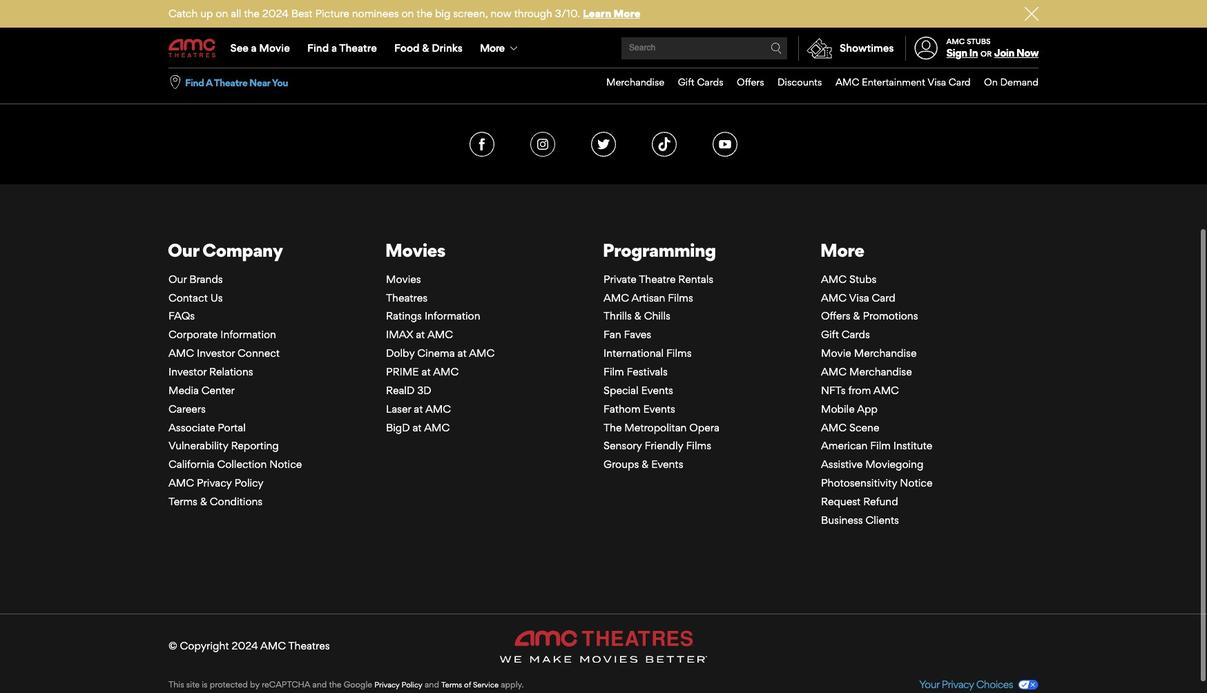 Task type: locate. For each thing, give the bounding box(es) containing it.
1 vertical spatial policy
[[402, 680, 423, 690]]

amc twitter image
[[591, 132, 616, 157]]

visa down amc stubs link
[[849, 291, 869, 304]]

american film institute link
[[821, 440, 933, 453]]

terms down amc privacy policy link
[[169, 495, 198, 508]]

0 vertical spatial information
[[425, 310, 480, 323]]

us left submit search icon
[[728, 32, 741, 45]]

at right imax
[[416, 328, 425, 341]]

card down sign in button
[[949, 76, 971, 88]]

notice down reporting
[[269, 458, 302, 471]]

assistive moviegoing link
[[821, 458, 924, 471]]

theatre down nominees
[[339, 41, 377, 55]]

film festivals link
[[604, 365, 668, 379]]

0 horizontal spatial cards
[[697, 76, 724, 88]]

find for find a theatre near you
[[185, 76, 204, 88]]

showtimes link
[[799, 36, 894, 61]]

notice
[[269, 458, 302, 471], [900, 477, 933, 490]]

stubs for visa
[[850, 273, 877, 286]]

amc theatres image
[[500, 630, 708, 666], [500, 630, 708, 663]]

showtimes image
[[799, 36, 840, 61]]

your
[[919, 678, 940, 692]]

1 vertical spatial card
[[872, 291, 896, 304]]

events up the 'the metropolitan opera' link
[[643, 402, 675, 416]]

gift cards link up movie merchandise link
[[821, 328, 870, 341]]

fan
[[604, 328, 621, 341]]

0 horizontal spatial film
[[604, 365, 624, 379]]

now
[[1017, 46, 1039, 60]]

& down sensory friendly films link
[[642, 458, 649, 471]]

films down "rentals"
[[668, 291, 693, 304]]

cards down 'search the amc website' text field at the right
[[697, 76, 724, 88]]

0 vertical spatial theatres
[[386, 291, 428, 304]]

0 horizontal spatial contact
[[169, 291, 208, 304]]

vulnerability reporting link
[[169, 440, 279, 453]]

1 and from the left
[[312, 680, 327, 690]]

0 horizontal spatial card
[[872, 291, 896, 304]]

more
[[614, 7, 641, 20], [480, 41, 505, 55], [820, 239, 865, 261]]

reald
[[386, 384, 415, 397]]

bigd
[[386, 421, 410, 434]]

1 horizontal spatial theatres
[[386, 291, 428, 304]]

amc up sign
[[947, 37, 965, 46]]

amc youtube image
[[713, 132, 738, 157], [713, 132, 738, 157]]

0 horizontal spatial privacy
[[197, 477, 232, 490]]

the left google
[[329, 680, 342, 690]]

stubs for in
[[967, 37, 991, 46]]

0 vertical spatial our
[[168, 239, 199, 261]]

film
[[604, 365, 624, 379], [870, 440, 891, 453]]

cards
[[697, 76, 724, 88], [842, 328, 870, 341]]

faqs
[[169, 310, 195, 323]]

find left a
[[185, 76, 204, 88]]

careers
[[169, 402, 206, 416]]

& right food
[[422, 41, 429, 55]]

1 vertical spatial menu
[[593, 68, 1039, 97]]

investor relations link
[[169, 365, 253, 379]]

amc up thrills
[[604, 291, 629, 304]]

movies inside movies theatres ratings information imax at amc dolby cinema at amc prime at amc reald 3d laser at amc bigd at amc
[[386, 273, 421, 286]]

have feedback regarding photosensitivities? contact us
[[467, 32, 741, 45]]

1 horizontal spatial privacy
[[375, 680, 400, 690]]

0 horizontal spatial terms
[[169, 495, 198, 508]]

3/10.
[[555, 7, 580, 20]]

1 vertical spatial investor
[[169, 365, 207, 379]]

merchandise down photosensitivities?
[[606, 76, 665, 88]]

gift down 'search the amc website' text field at the right
[[678, 76, 695, 88]]

1 horizontal spatial and
[[425, 680, 439, 690]]

1 horizontal spatial 2024
[[262, 7, 289, 20]]

policy
[[235, 477, 264, 490], [402, 680, 423, 690]]

amc down california
[[169, 477, 194, 490]]

1 vertical spatial 2024
[[232, 640, 258, 653]]

1 vertical spatial theatres
[[288, 640, 330, 653]]

sensory friendly films link
[[604, 440, 711, 453]]

0 horizontal spatial and
[[312, 680, 327, 690]]

2024
[[262, 7, 289, 20], [232, 640, 258, 653]]

on left all
[[216, 7, 228, 20]]

merchandise down movie merchandise link
[[850, 365, 912, 379]]

amc tiktok image
[[652, 132, 677, 157], [652, 132, 677, 157]]

cinema
[[417, 347, 455, 360]]

information up 'connect' at the left bottom of page
[[221, 328, 276, 341]]

more down now
[[480, 41, 505, 55]]

0 vertical spatial policy
[[235, 477, 264, 490]]

footer
[[0, 103, 1207, 694]]

gift cards link down 'search the amc website' text field at the right
[[665, 68, 724, 97]]

contact us link up gift cards
[[686, 32, 741, 45]]

a right the see
[[251, 41, 257, 55]]

0 vertical spatial movies
[[385, 239, 445, 261]]

sign
[[947, 46, 967, 60]]

theatre right a
[[214, 76, 248, 88]]

1 horizontal spatial the
[[329, 680, 342, 690]]

amc down showtimes link
[[836, 76, 860, 88]]

movies up movies link
[[385, 239, 445, 261]]

nfts from amc link
[[821, 384, 899, 397]]

offers inside amc stubs amc visa card offers & promotions gift cards movie merchandise amc merchandise nfts from amc mobile app amc scene american film institute assistive moviegoing photosensitivity notice request refund business clients
[[821, 310, 851, 323]]

0 vertical spatial contact
[[686, 32, 726, 45]]

corporate
[[169, 328, 218, 341]]

theatre inside private theatre rentals amc artisan films thrills & chills fan faves international films film festivals special events fathom events the metropolitan opera sensory friendly films groups & events
[[639, 273, 676, 286]]

films down 'opera'
[[686, 440, 711, 453]]

0 horizontal spatial gift
[[678, 76, 695, 88]]

bigd at amc link
[[386, 421, 450, 434]]

is
[[202, 680, 208, 690]]

amc up app
[[874, 384, 899, 397]]

gift cards link
[[665, 68, 724, 97], [821, 328, 870, 341]]

amc down amc stubs link
[[821, 291, 847, 304]]

movies for movies
[[385, 239, 445, 261]]

offers inside menu
[[737, 76, 764, 88]]

international films link
[[604, 347, 692, 360]]

2 vertical spatial more
[[820, 239, 865, 261]]

1 a from the left
[[251, 41, 257, 55]]

stubs up amc visa card "link"
[[850, 273, 877, 286]]

a for theatre
[[332, 41, 337, 55]]

privacy inside this site is protected by recaptcha and the google privacy policy and terms of service apply.
[[375, 680, 400, 690]]

1 horizontal spatial policy
[[402, 680, 423, 690]]

notice inside amc stubs amc visa card offers & promotions gift cards movie merchandise amc merchandise nfts from amc mobile app amc scene american film institute assistive moviegoing photosensitivity notice request refund business clients
[[900, 477, 933, 490]]

join
[[995, 46, 1015, 60]]

california
[[169, 458, 214, 471]]

movie up amc merchandise link
[[821, 347, 852, 360]]

our up 'our brands' link
[[168, 239, 199, 261]]

1 vertical spatial gift cards link
[[821, 328, 870, 341]]

0 vertical spatial menu
[[169, 29, 1039, 68]]

terms
[[169, 495, 198, 508], [441, 680, 462, 690]]

1 vertical spatial offers
[[821, 310, 851, 323]]

1 vertical spatial contact
[[169, 291, 208, 304]]

2024 inside 'footer'
[[232, 640, 258, 653]]

cards inside menu
[[697, 76, 724, 88]]

chills
[[644, 310, 671, 323]]

2 horizontal spatial privacy
[[942, 678, 974, 692]]

visa inside menu
[[928, 76, 946, 88]]

1 vertical spatial film
[[870, 440, 891, 453]]

0 vertical spatial stubs
[[967, 37, 991, 46]]

menu down learn
[[169, 29, 1039, 68]]

0 vertical spatial merchandise
[[606, 76, 665, 88]]

theatre up "artisan"
[[639, 273, 676, 286]]

investor up media
[[169, 365, 207, 379]]

2 a from the left
[[332, 41, 337, 55]]

visa down 'user profile' image
[[928, 76, 946, 88]]

information inside movies theatres ratings information imax at amc dolby cinema at amc prime at amc reald 3d laser at amc bigd at amc
[[425, 310, 480, 323]]

through
[[514, 7, 553, 20]]

amc twitter image
[[591, 132, 616, 157]]

0 vertical spatial more
[[614, 7, 641, 20]]

0 vertical spatial card
[[949, 76, 971, 88]]

privacy inside our brands contact us faqs corporate information amc investor connect investor relations media center careers associate portal vulnerability reporting california collection notice amc privacy policy terms & conditions
[[197, 477, 232, 490]]

information up imax at amc link
[[425, 310, 480, 323]]

menu down showtimes image
[[593, 68, 1039, 97]]

theatres up 'recaptcha'
[[288, 640, 330, 653]]

private theatre rentals amc artisan films thrills & chills fan faves international films film festivals special events fathom events the metropolitan opera sensory friendly films groups & events
[[604, 273, 720, 471]]

1 horizontal spatial contact
[[686, 32, 726, 45]]

terms inside our brands contact us faqs corporate information amc investor connect investor relations media center careers associate portal vulnerability reporting california collection notice amc privacy policy terms & conditions
[[169, 495, 198, 508]]

0 horizontal spatial 2024
[[232, 640, 258, 653]]

1 horizontal spatial on
[[402, 7, 414, 20]]

card up promotions
[[872, 291, 896, 304]]

learn
[[583, 7, 612, 20]]

1 vertical spatial terms
[[441, 680, 462, 690]]

0 vertical spatial film
[[604, 365, 624, 379]]

groups
[[604, 458, 639, 471]]

more up amc stubs link
[[820, 239, 865, 261]]

gift cards
[[678, 76, 724, 88]]

a down picture
[[332, 41, 337, 55]]

privacy
[[197, 477, 232, 490], [942, 678, 974, 692], [375, 680, 400, 690]]

on demand
[[984, 76, 1039, 88]]

0 horizontal spatial policy
[[235, 477, 264, 490]]

stubs inside amc stubs sign in or join now
[[967, 37, 991, 46]]

private theatre rentals link
[[604, 273, 714, 286]]

find a theatre near you button
[[185, 76, 288, 89]]

our left brands
[[169, 273, 187, 286]]

investor
[[197, 347, 235, 360], [169, 365, 207, 379]]

amc down dolby cinema at amc link in the left of the page
[[433, 365, 459, 379]]

find inside menu
[[307, 41, 329, 55]]

1 vertical spatial visa
[[849, 291, 869, 304]]

amc instagram image
[[530, 132, 555, 157]]

our for our company
[[168, 239, 199, 261]]

media center link
[[169, 384, 235, 397]]

©
[[169, 640, 177, 653]]

1 vertical spatial events
[[643, 402, 675, 416]]

1 vertical spatial gift
[[821, 328, 839, 341]]

1 vertical spatial cards
[[842, 328, 870, 341]]

gift
[[678, 76, 695, 88], [821, 328, 839, 341]]

0 horizontal spatial find
[[185, 76, 204, 88]]

0 vertical spatial terms
[[169, 495, 198, 508]]

0 vertical spatial movie
[[259, 41, 290, 55]]

2 horizontal spatial more
[[820, 239, 865, 261]]

1 horizontal spatial gift
[[821, 328, 839, 341]]

theatre inside menu
[[339, 41, 377, 55]]

events down friendly
[[651, 458, 684, 471]]

ratings information link
[[386, 310, 480, 323]]

0 horizontal spatial on
[[216, 7, 228, 20]]

offers left discounts at the top
[[737, 76, 764, 88]]

contact up gift cards
[[686, 32, 726, 45]]

catch up on all the 2024 best picture nominees on the big screen, now through 3/10. learn more
[[169, 7, 641, 20]]

brands
[[189, 273, 223, 286]]

best
[[291, 7, 313, 20]]

0 vertical spatial notice
[[269, 458, 302, 471]]

theatres up ratings
[[386, 291, 428, 304]]

2024 up by
[[232, 640, 258, 653]]

terms left of
[[441, 680, 462, 690]]

at up bigd at amc link
[[414, 402, 423, 416]]

0 horizontal spatial offers
[[737, 76, 764, 88]]

1 vertical spatial information
[[221, 328, 276, 341]]

on right nominees
[[402, 7, 414, 20]]

menu
[[169, 29, 1039, 68], [593, 68, 1039, 97]]

0 horizontal spatial theatre
[[214, 76, 248, 88]]

business
[[821, 514, 863, 527]]

policy down the "collection"
[[235, 477, 264, 490]]

on
[[216, 7, 228, 20], [402, 7, 414, 20]]

offers
[[737, 76, 764, 88], [821, 310, 851, 323]]

0 vertical spatial visa
[[928, 76, 946, 88]]

0 vertical spatial cards
[[697, 76, 724, 88]]

theatre for a
[[339, 41, 377, 55]]

movie up you
[[259, 41, 290, 55]]

amc up 'recaptcha'
[[260, 640, 286, 653]]

2 vertical spatial merchandise
[[850, 365, 912, 379]]

0 horizontal spatial a
[[251, 41, 257, 55]]

1 horizontal spatial film
[[870, 440, 891, 453]]

find inside button
[[185, 76, 204, 88]]

0 horizontal spatial us
[[210, 291, 223, 304]]

laser
[[386, 402, 411, 416]]

at up "3d"
[[422, 365, 431, 379]]

theatres link
[[386, 291, 428, 304]]

theatre
[[339, 41, 377, 55], [214, 76, 248, 88], [639, 273, 676, 286]]

amc investor connect link
[[169, 347, 280, 360]]

merchandise inside menu
[[606, 76, 665, 88]]

cookie consent banner dialog
[[0, 656, 1207, 694]]

& down amc visa card "link"
[[853, 310, 860, 323]]

1 horizontal spatial theatre
[[339, 41, 377, 55]]

prime at amc link
[[386, 365, 459, 379]]

sign in or join amc stubs element
[[905, 29, 1039, 68]]

amc entertainment visa card
[[836, 76, 971, 88]]

& down amc privacy policy link
[[200, 495, 207, 508]]

join now button
[[995, 46, 1039, 60]]

movie
[[259, 41, 290, 55], [821, 347, 852, 360]]

contact us link down 'our brands' link
[[169, 291, 223, 304]]

more up photosensitivities?
[[614, 7, 641, 20]]

at right cinema
[[458, 347, 467, 360]]

cards up movie merchandise link
[[842, 328, 870, 341]]

stubs
[[967, 37, 991, 46], [850, 273, 877, 286]]

have
[[467, 32, 493, 45]]

1 vertical spatial us
[[210, 291, 223, 304]]

and right privacy policy link
[[425, 680, 439, 690]]

0 vertical spatial gift cards link
[[665, 68, 724, 97]]

0 vertical spatial films
[[668, 291, 693, 304]]

1 vertical spatial films
[[667, 347, 692, 360]]

the right all
[[244, 7, 260, 20]]

0 vertical spatial offers
[[737, 76, 764, 88]]

privacy right your
[[942, 678, 974, 692]]

footer containing our company
[[0, 103, 1207, 694]]

0 vertical spatial us
[[728, 32, 741, 45]]

your privacy choices button
[[919, 678, 1039, 692]]

movies for movies theatres ratings information imax at amc dolby cinema at amc prime at amc reald 3d laser at amc bigd at amc
[[386, 273, 421, 286]]

1 horizontal spatial information
[[425, 310, 480, 323]]

0 horizontal spatial movie
[[259, 41, 290, 55]]

© copyright 2024 amc theatres
[[169, 640, 330, 653]]

find down picture
[[307, 41, 329, 55]]

us inside our brands contact us faqs corporate information amc investor connect investor relations media center careers associate portal vulnerability reporting california collection notice amc privacy policy terms & conditions
[[210, 291, 223, 304]]

nfts
[[821, 384, 846, 397]]

1 horizontal spatial notice
[[900, 477, 933, 490]]

refund
[[864, 495, 898, 508]]

1 horizontal spatial visa
[[928, 76, 946, 88]]

merchandise up amc merchandise link
[[854, 347, 917, 360]]

0 horizontal spatial visa
[[849, 291, 869, 304]]

0 horizontal spatial notice
[[269, 458, 302, 471]]

contact up faqs link
[[169, 291, 208, 304]]

investor up investor relations link
[[197, 347, 235, 360]]

amc facebook image
[[470, 132, 495, 157]]

merchandise
[[606, 76, 665, 88], [854, 347, 917, 360], [850, 365, 912, 379]]

1 horizontal spatial offers
[[821, 310, 851, 323]]

the left big at the top of the page
[[417, 7, 432, 20]]

submit search icon image
[[771, 43, 782, 54]]

1 vertical spatial find
[[185, 76, 204, 88]]

events down festivals at the right bottom
[[641, 384, 673, 397]]

dolby cinema at amc link
[[386, 347, 495, 360]]

amc stubs sign in or join now
[[947, 37, 1039, 60]]

amc logo image
[[169, 39, 217, 58], [169, 39, 217, 58]]

us down brands
[[210, 291, 223, 304]]

movie inside menu
[[259, 41, 290, 55]]

our inside our brands contact us faqs corporate information amc investor connect investor relations media center careers associate portal vulnerability reporting california collection notice amc privacy policy terms & conditions
[[169, 273, 187, 286]]

and right 'recaptcha'
[[312, 680, 327, 690]]

privacy up terms & conditions link
[[197, 477, 232, 490]]

and
[[312, 680, 327, 690], [425, 680, 439, 690]]

0 horizontal spatial stubs
[[850, 273, 877, 286]]

privacy right google
[[375, 680, 400, 690]]

amc instagram image
[[530, 132, 555, 157]]

request refund link
[[821, 495, 898, 508]]

1 vertical spatial our
[[169, 273, 187, 286]]

1 horizontal spatial stubs
[[967, 37, 991, 46]]

mobile app link
[[821, 402, 878, 416]]

amc inside private theatre rentals amc artisan films thrills & chills fan faves international films film festivals special events fathom events the metropolitan opera sensory friendly films groups & events
[[604, 291, 629, 304]]

1 vertical spatial theatre
[[214, 76, 248, 88]]

stubs inside amc stubs amc visa card offers & promotions gift cards movie merchandise amc merchandise nfts from amc mobile app amc scene american film institute assistive moviegoing photosensitivity notice request refund business clients
[[850, 273, 877, 286]]

offers down amc visa card "link"
[[821, 310, 851, 323]]

movies up theatres link
[[386, 273, 421, 286]]

stubs up "in"
[[967, 37, 991, 46]]

information inside our brands contact us faqs corporate information amc investor connect investor relations media center careers associate portal vulnerability reporting california collection notice amc privacy policy terms & conditions
[[221, 328, 276, 341]]

0 horizontal spatial information
[[221, 328, 276, 341]]

film up assistive moviegoing link
[[870, 440, 891, 453]]

notice down moviegoing
[[900, 477, 933, 490]]

amc down "3d"
[[425, 402, 451, 416]]

0 vertical spatial gift
[[678, 76, 695, 88]]

2 and from the left
[[425, 680, 439, 690]]

google
[[344, 680, 372, 690]]

films up festivals at the right bottom
[[667, 347, 692, 360]]

showtimes
[[840, 41, 894, 55]]

0 vertical spatial 2024
[[262, 7, 289, 20]]

policy right google
[[402, 680, 423, 690]]

2024 left best
[[262, 7, 289, 20]]

theatre inside button
[[214, 76, 248, 88]]

us
[[728, 32, 741, 45], [210, 291, 223, 304]]

gift up movie merchandise link
[[821, 328, 839, 341]]

film up the special on the bottom of the page
[[604, 365, 624, 379]]

california collection notice link
[[169, 458, 302, 471]]

find for find a theatre
[[307, 41, 329, 55]]

screen,
[[453, 7, 488, 20]]



Task type: vqa. For each thing, say whether or not it's contained in the screenshot.
the AMC Theatres image
yes



Task type: describe. For each thing, give the bounding box(es) containing it.
amc visa card link
[[821, 291, 896, 304]]

demand
[[1001, 76, 1039, 88]]

contact inside our brands contact us faqs corporate information amc investor connect investor relations media center careers associate portal vulnerability reporting california collection notice amc privacy policy terms & conditions
[[169, 291, 208, 304]]

1 horizontal spatial card
[[949, 76, 971, 88]]

reporting
[[231, 440, 279, 453]]

privacy policy link
[[375, 680, 423, 690]]

terms inside this site is protected by recaptcha and the google privacy policy and terms of service apply.
[[441, 680, 462, 690]]

discounts link
[[764, 68, 822, 97]]

of
[[464, 680, 471, 690]]

rentals
[[679, 273, 714, 286]]

fathom events link
[[604, 402, 675, 416]]

menu containing more
[[169, 29, 1039, 68]]

film inside private theatre rentals amc artisan films thrills & chills fan faves international films film festivals special events fathom events the metropolitan opera sensory friendly films groups & events
[[604, 365, 624, 379]]

sensory
[[604, 440, 642, 453]]

theatres inside movies theatres ratings information imax at amc dolby cinema at amc prime at amc reald 3d laser at amc bigd at amc
[[386, 291, 428, 304]]

moviegoing
[[866, 458, 924, 471]]

see a movie link
[[222, 29, 299, 68]]

amc stubs link
[[821, 273, 877, 286]]

mobile
[[821, 402, 855, 416]]

entertainment
[[862, 76, 926, 88]]

1 horizontal spatial contact us link
[[686, 32, 741, 45]]

& up faves
[[635, 310, 642, 323]]

scene
[[850, 421, 880, 434]]

1 horizontal spatial more
[[614, 7, 641, 20]]

movie inside amc stubs amc visa card offers & promotions gift cards movie merchandise amc merchandise nfts from amc mobile app amc scene american film institute assistive moviegoing photosensitivity notice request refund business clients
[[821, 347, 852, 360]]

our company
[[168, 239, 283, 261]]

amc up amc visa card "link"
[[821, 273, 847, 286]]

careers link
[[169, 402, 206, 416]]

international
[[604, 347, 664, 360]]

request
[[821, 495, 861, 508]]

apply.
[[501, 680, 524, 690]]

the
[[604, 421, 622, 434]]

card inside amc stubs amc visa card offers & promotions gift cards movie merchandise amc merchandise nfts from amc mobile app amc scene american film institute assistive moviegoing photosensitivity notice request refund business clients
[[872, 291, 896, 304]]

feedback
[[495, 32, 541, 45]]

notice inside our brands contact us faqs corporate information amc investor connect investor relations media center careers associate portal vulnerability reporting california collection notice amc privacy policy terms & conditions
[[269, 458, 302, 471]]

1 horizontal spatial gift cards link
[[821, 328, 870, 341]]

see a movie
[[230, 41, 290, 55]]

center
[[202, 384, 235, 397]]

our for our brands contact us faqs corporate information amc investor connect investor relations media center careers associate portal vulnerability reporting california collection notice amc privacy policy terms & conditions
[[169, 273, 187, 286]]

amc inside amc stubs sign in or join now
[[947, 37, 965, 46]]

3d
[[417, 384, 431, 397]]

fan faves link
[[604, 328, 652, 341]]

2 vertical spatial films
[[686, 440, 711, 453]]

this site is protected by recaptcha and the google privacy policy and terms of service apply.
[[169, 680, 524, 690]]

0 vertical spatial events
[[641, 384, 673, 397]]

protected
[[210, 680, 248, 690]]

amc down laser at amc link
[[424, 421, 450, 434]]

catch
[[169, 7, 198, 20]]

2 vertical spatial events
[[651, 458, 684, 471]]

you
[[272, 76, 288, 88]]

associate portal link
[[169, 421, 246, 434]]

1 vertical spatial merchandise
[[854, 347, 917, 360]]

0 vertical spatial investor
[[197, 347, 235, 360]]

clients
[[866, 514, 899, 527]]

2 horizontal spatial the
[[417, 7, 432, 20]]

conditions
[[210, 495, 263, 508]]

a
[[206, 76, 212, 88]]

amc right cinema
[[469, 347, 495, 360]]

amc down 'corporate'
[[169, 347, 194, 360]]

discounts
[[778, 76, 822, 88]]

dolby
[[386, 347, 415, 360]]

photosensitivities?
[[594, 32, 683, 45]]

artisan
[[632, 291, 665, 304]]

policy inside our brands contact us faqs corporate information amc investor connect investor relations media center careers associate portal vulnerability reporting california collection notice amc privacy policy terms & conditions
[[235, 477, 264, 490]]

2 on from the left
[[402, 7, 414, 20]]

search the AMC website text field
[[627, 43, 771, 54]]

thrills & chills link
[[604, 310, 671, 323]]

corporate information link
[[169, 328, 276, 341]]

imax
[[386, 328, 413, 341]]

institute
[[894, 440, 933, 453]]

0 horizontal spatial theatres
[[288, 640, 330, 653]]

consumer privacy act opt-out icon image
[[1018, 681, 1039, 690]]

imax at amc link
[[386, 328, 453, 341]]

our brands link
[[169, 273, 223, 286]]

thrills
[[604, 310, 632, 323]]

film inside amc stubs amc visa card offers & promotions gift cards movie merchandise amc merchandise nfts from amc mobile app amc scene american film institute assistive moviegoing photosensitivity notice request refund business clients
[[870, 440, 891, 453]]

& inside our brands contact us faqs corporate information amc investor connect investor relations media center careers associate portal vulnerability reporting california collection notice amc privacy policy terms & conditions
[[200, 495, 207, 508]]

assistive
[[821, 458, 863, 471]]

policy inside this site is protected by recaptcha and the google privacy policy and terms of service apply.
[[402, 680, 423, 690]]

visa inside amc stubs amc visa card offers & promotions gift cards movie merchandise amc merchandise nfts from amc mobile app amc scene american film institute assistive moviegoing photosensitivity notice request refund business clients
[[849, 291, 869, 304]]

this
[[169, 680, 184, 690]]

see
[[230, 41, 249, 55]]

up
[[200, 7, 213, 20]]

the metropolitan opera link
[[604, 421, 720, 434]]

your privacy choices
[[919, 678, 1013, 692]]

portal
[[218, 421, 246, 434]]

more inside button
[[480, 41, 505, 55]]

opera
[[690, 421, 720, 434]]

find a theatre link
[[299, 29, 386, 68]]

learn more link
[[583, 7, 641, 20]]

the inside 'footer'
[[329, 680, 342, 690]]

food
[[394, 41, 420, 55]]

associate
[[169, 421, 215, 434]]

promotions
[[863, 310, 918, 323]]

more inside 'footer'
[[820, 239, 865, 261]]

in
[[969, 46, 978, 60]]

amc up dolby cinema at amc link in the left of the page
[[427, 328, 453, 341]]

picture
[[315, 7, 349, 20]]

0 horizontal spatial the
[[244, 7, 260, 20]]

a for movie
[[251, 41, 257, 55]]

gift inside menu
[[678, 76, 695, 88]]

find a theatre
[[307, 41, 377, 55]]

business clients link
[[821, 514, 899, 527]]

1 horizontal spatial us
[[728, 32, 741, 45]]

cards inside amc stubs amc visa card offers & promotions gift cards movie merchandise amc merchandise nfts from amc mobile app amc scene american film institute assistive moviegoing photosensitivity notice request refund business clients
[[842, 328, 870, 341]]

amc up nfts
[[821, 365, 847, 379]]

menu containing merchandise
[[593, 68, 1039, 97]]

groups & events link
[[604, 458, 684, 471]]

& inside amc stubs amc visa card offers & promotions gift cards movie merchandise amc merchandise nfts from amc mobile app amc scene american film institute assistive moviegoing photosensitivity notice request refund business clients
[[853, 310, 860, 323]]

at down laser at amc link
[[413, 421, 422, 434]]

0 horizontal spatial contact us link
[[169, 291, 223, 304]]

on
[[984, 76, 998, 88]]

gift inside amc stubs amc visa card offers & promotions gift cards movie merchandise amc merchandise nfts from amc mobile app amc scene american film institute assistive moviegoing photosensitivity notice request refund business clients
[[821, 328, 839, 341]]

movie merchandise link
[[821, 347, 917, 360]]

by
[[250, 680, 260, 690]]

amc facebook image
[[470, 132, 495, 157]]

1 on from the left
[[216, 7, 228, 20]]

user profile image
[[907, 37, 946, 60]]

now
[[491, 7, 512, 20]]

festivals
[[627, 365, 668, 379]]

fathom
[[604, 402, 641, 416]]

friendly
[[645, 440, 684, 453]]

offers & promotions link
[[821, 310, 918, 323]]

amc down mobile
[[821, 421, 847, 434]]

amc merchandise link
[[821, 365, 912, 379]]

merchandise link
[[593, 68, 665, 97]]

choices
[[976, 678, 1013, 692]]

terms & conditions link
[[169, 495, 263, 508]]

amc artisan films link
[[604, 291, 693, 304]]

food & drinks link
[[386, 29, 471, 68]]

programming
[[603, 239, 716, 261]]

theatre for a
[[214, 76, 248, 88]]

0 horizontal spatial gift cards link
[[665, 68, 724, 97]]



